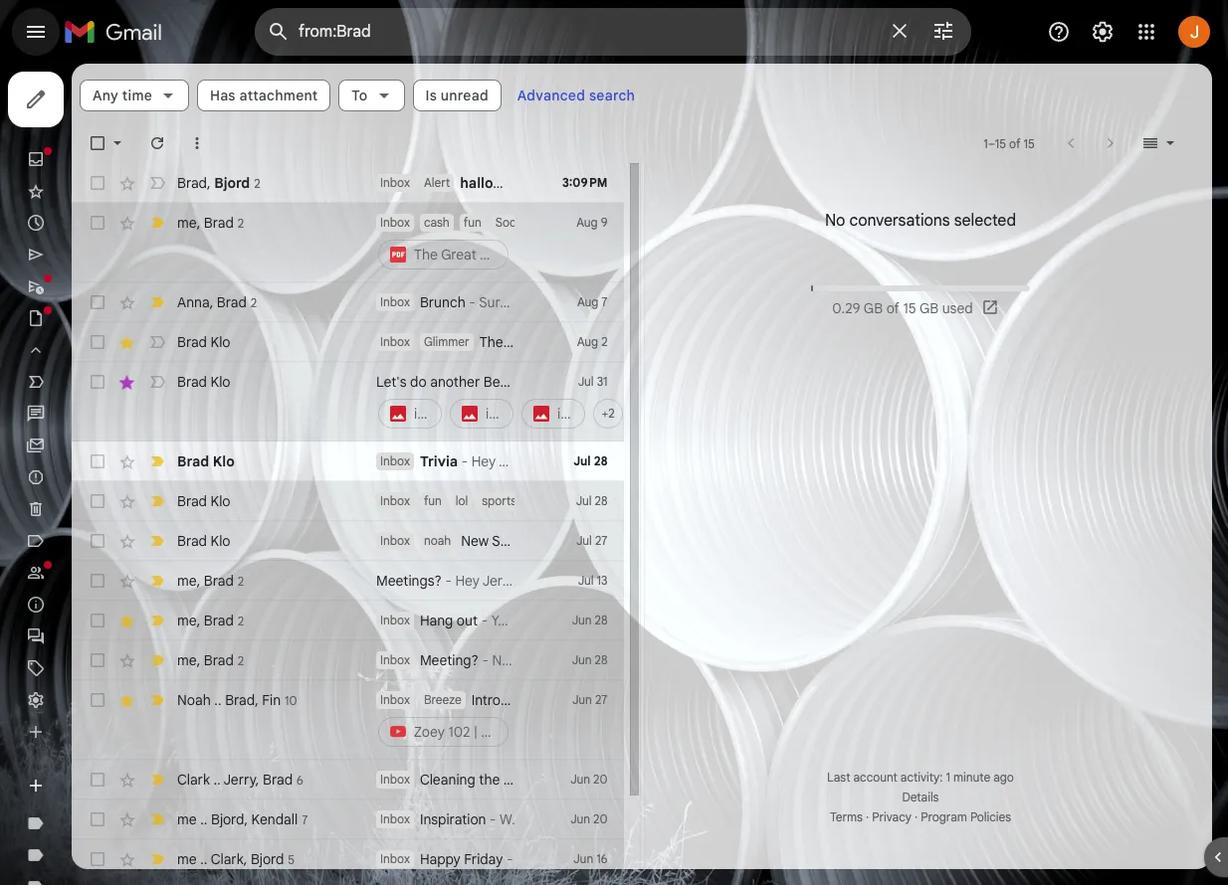 Task type: locate. For each thing, give the bounding box(es) containing it.
7 up aug 2 in the left of the page
[[601, 295, 608, 309]]

inbox
[[380, 175, 410, 190], [380, 215, 410, 230], [380, 295, 410, 309], [380, 334, 410, 349], [380, 454, 410, 469], [380, 494, 410, 509], [380, 533, 410, 548], [380, 613, 410, 628], [380, 653, 410, 668], [380, 693, 410, 708], [380, 772, 410, 787], [380, 812, 410, 827], [380, 852, 410, 867]]

aug left 9
[[576, 215, 598, 230]]

jun 16
[[574, 852, 608, 867]]

2 aug from the top
[[577, 295, 598, 309]]

10 inbox from the top
[[380, 693, 410, 708]]

inbox left noah
[[380, 533, 410, 548]]

2 for hang out
[[238, 614, 244, 628]]

2 inside anna , brad 2
[[251, 295, 257, 310]]

klo
[[211, 333, 230, 351], [211, 373, 230, 391], [213, 453, 235, 471], [211, 493, 230, 511], [211, 532, 230, 550]]

.. for jerry
[[214, 771, 221, 789]]

1 row from the top
[[72, 163, 623, 203]]

has
[[210, 87, 236, 104]]

3 row from the top
[[72, 283, 623, 322]]

jun 20 up 'jun 16'
[[570, 812, 608, 827]]

0 horizontal spatial gb
[[864, 300, 883, 317]]

0 horizontal spatial 7
[[302, 813, 308, 827]]

27
[[595, 533, 608, 548], [595, 693, 608, 708]]

search mail image
[[261, 14, 297, 50]]

2 27 from the top
[[595, 693, 608, 708]]

jun 28 down jul 13
[[572, 613, 608, 628]]

0 vertical spatial fun
[[464, 215, 481, 230]]

me
[[177, 213, 197, 231], [177, 572, 197, 590], [177, 612, 197, 629], [177, 651, 197, 669], [177, 811, 197, 828], [177, 850, 197, 868]]

0 vertical spatial aug
[[576, 215, 598, 230]]

None search field
[[255, 8, 971, 56]]

jul for -
[[578, 573, 594, 588]]

row
[[72, 163, 623, 203], [72, 203, 623, 283], [72, 283, 623, 322], [72, 322, 623, 362], [72, 362, 672, 442], [72, 442, 623, 482], [72, 521, 623, 561], [72, 561, 623, 601], [72, 601, 623, 641], [72, 641, 623, 681], [72, 681, 710, 760], [72, 760, 623, 800], [72, 800, 623, 840], [72, 840, 623, 886]]

1 horizontal spatial clark
[[211, 850, 244, 868]]

16
[[596, 852, 608, 867]]

jul left 13
[[578, 573, 594, 588]]

0 horizontal spatial fun
[[424, 494, 442, 509]]

clark left 'jerry'
[[177, 771, 210, 789]]

8 inbox from the top
[[380, 613, 410, 628]]

0 vertical spatial 7
[[601, 295, 608, 309]]

clark .. jerry , brad 6
[[177, 771, 303, 789]]

6 row from the top
[[72, 442, 623, 482]]

6 inbox from the top
[[380, 494, 410, 509]]

·
[[866, 810, 869, 825], [915, 810, 918, 825]]

jun for inspiration
[[570, 812, 590, 827]]

3 me from the top
[[177, 612, 197, 629]]

settings image
[[1091, 20, 1115, 44]]

2 inside brad , bjord 2
[[254, 176, 260, 191]]

activity:
[[900, 770, 943, 785]]

ago
[[993, 770, 1014, 785]]

is
[[425, 87, 437, 104]]

brad klo row
[[72, 482, 623, 521]]

the
[[479, 771, 500, 789]]

1 vertical spatial 7
[[302, 813, 308, 827]]

.. right noah
[[214, 691, 221, 709]]

aug 2
[[577, 334, 608, 349]]

1 vertical spatial time
[[644, 373, 672, 391]]

· down the details link
[[915, 810, 918, 825]]

main menu image
[[24, 20, 48, 44]]

inbox left hang
[[380, 613, 410, 628]]

klo for the dundies
[[211, 333, 230, 351]]

.. for clark
[[200, 850, 207, 868]]

3:09 pm
[[562, 175, 608, 190]]

4 me , brad 2 from the top
[[177, 651, 244, 669]]

introducing zoey 102, streaming now! cell
[[376, 691, 710, 750]]

0 horizontal spatial of
[[886, 300, 899, 317]]

Search mail text field
[[299, 22, 876, 42]]

me for inspiration
[[177, 811, 197, 828]]

- right meetings?
[[445, 572, 452, 590]]

0 vertical spatial time
[[122, 87, 152, 104]]

27 up 13
[[595, 533, 608, 548]]

2 vertical spatial aug
[[577, 334, 598, 349]]

11 row from the top
[[72, 681, 710, 760]]

of right 0.29 at the right top of the page
[[886, 300, 899, 317]]

0 vertical spatial jun 28
[[572, 613, 608, 628]]

1 up selected
[[983, 136, 988, 151]]

happy
[[420, 851, 461, 869]]

toggle split pane mode image
[[1140, 133, 1160, 153]]

1 vertical spatial jun 20
[[570, 812, 608, 827]]

1 horizontal spatial gb
[[919, 300, 939, 317]]

let's
[[376, 373, 406, 391]]

7 right kendall
[[302, 813, 308, 827]]

· right terms link
[[866, 810, 869, 825]]

row containing brad
[[72, 163, 623, 203]]

bjord left 5
[[251, 850, 284, 868]]

1 vertical spatial jul 28
[[576, 494, 608, 509]]

no conversations selected
[[825, 211, 1016, 231]]

0 horizontal spatial time
[[122, 87, 152, 104]]

aug
[[576, 215, 598, 230], [577, 295, 598, 309], [577, 334, 598, 349]]

jul 28 inside row
[[573, 454, 608, 469]]

31
[[597, 374, 608, 389]]

bjord down has
[[214, 174, 250, 192]]

11 inbox from the top
[[380, 772, 410, 787]]

me for happy friday
[[177, 850, 197, 868]]

1 jun 28 from the top
[[572, 613, 608, 628]]

2 for -
[[238, 574, 244, 589]]

0 horizontal spatial clark
[[177, 771, 210, 789]]

9 inbox from the top
[[380, 653, 410, 668]]

introducing
[[471, 692, 544, 710]]

klo inside brad klo row
[[211, 493, 230, 511]]

last
[[827, 770, 850, 785]]

1 me from the top
[[177, 213, 197, 231]]

jul 28 inside brad klo row
[[576, 494, 608, 509]]

time right any
[[122, 87, 152, 104]]

28 down +2 button
[[594, 454, 608, 469]]

2 me from the top
[[177, 572, 197, 590]]

inbox up 'let's'
[[380, 334, 410, 349]]

brad klo for the dundies
[[177, 333, 230, 351]]

2 inbox from the top
[[380, 215, 410, 230]]

5 brad klo from the top
[[177, 532, 230, 550]]

aug for the dundies
[[577, 334, 598, 349]]

1 20 from the top
[[593, 772, 608, 787]]

program policies link
[[921, 810, 1011, 825]]

aug down 'aug 7'
[[577, 334, 598, 349]]

1 horizontal spatial 7
[[601, 295, 608, 309]]

1 15 of 15
[[983, 136, 1035, 151]]

5 me from the top
[[177, 811, 197, 828]]

1 brad klo from the top
[[177, 333, 230, 351]]

28 inside brad klo row
[[595, 494, 608, 509]]

6
[[297, 773, 303, 788]]

2 vertical spatial bjord
[[251, 850, 284, 868]]

brad klo
[[177, 333, 230, 351], [177, 373, 230, 391], [177, 453, 235, 471], [177, 493, 230, 511], [177, 532, 230, 550]]

clark
[[177, 771, 210, 789], [211, 850, 244, 868]]

28 up jul 27
[[595, 494, 608, 509]]

gb
[[864, 300, 883, 317], [919, 300, 939, 317]]

jun 28 for -
[[572, 653, 608, 668]]

0 horizontal spatial ·
[[866, 810, 869, 825]]

cell
[[376, 213, 592, 273]]

aug 7
[[577, 295, 608, 309]]

1 vertical spatial jun 28
[[572, 653, 608, 668]]

15 for 0.29 gb of 15 gb used
[[903, 300, 916, 317]]

28 down 13
[[595, 613, 608, 628]]

jun 20 right the office in the bottom of the page
[[570, 772, 608, 787]]

12 inbox from the top
[[380, 812, 410, 827]]

jul for new schedule
[[576, 533, 592, 548]]

inbox left cleaning
[[380, 772, 410, 787]]

.. left 'jerry'
[[214, 771, 221, 789]]

2 · from the left
[[915, 810, 918, 825]]

1 horizontal spatial time
[[644, 373, 672, 391]]

1 vertical spatial aug
[[577, 295, 598, 309]]

4 brad klo from the top
[[177, 493, 230, 511]]

schedule
[[492, 532, 551, 550]]

9 row from the top
[[72, 601, 623, 641]]

inbox down inbox trivia -
[[380, 494, 410, 509]]

conversations
[[849, 211, 950, 231]]

-
[[469, 294, 475, 311], [461, 453, 468, 471], [445, 572, 452, 590], [481, 612, 488, 630], [482, 652, 489, 670], [490, 811, 496, 829], [507, 851, 513, 869]]

20 right the office in the bottom of the page
[[593, 772, 608, 787]]

28
[[594, 454, 608, 469], [595, 494, 608, 509], [595, 613, 608, 628], [595, 653, 608, 668]]

1
[[983, 136, 988, 151], [946, 770, 950, 785]]

0 vertical spatial 27
[[595, 533, 608, 548]]

.. up me .. clark , bjord 5 at the bottom left of page
[[200, 811, 207, 828]]

0 vertical spatial jun 20
[[570, 772, 608, 787]]

streaming
[[610, 692, 674, 710]]

13
[[597, 573, 608, 588]]

row containing noah
[[72, 681, 710, 760]]

2 jun 28 from the top
[[572, 653, 608, 668]]

brad
[[177, 174, 207, 192], [204, 213, 234, 231], [217, 293, 247, 311], [177, 333, 207, 351], [177, 373, 207, 391], [177, 453, 209, 471], [177, 493, 207, 511], [177, 532, 207, 550], [204, 572, 234, 590], [204, 612, 234, 629], [204, 651, 234, 669], [225, 691, 255, 709], [263, 771, 293, 789]]

inbox left brunch
[[380, 295, 410, 309]]

14 row from the top
[[72, 840, 623, 886]]

inbox inside inbox inspiration -
[[380, 812, 410, 827]]

3 brad klo from the top
[[177, 453, 235, 471]]

0 vertical spatial 20
[[593, 772, 608, 787]]

28 for hang out
[[595, 613, 608, 628]]

aug for brunch
[[577, 295, 598, 309]]

navigation
[[0, 64, 239, 886]]

13 inbox from the top
[[380, 852, 410, 867]]

clark down me .. bjord , kendall 7
[[211, 850, 244, 868]]

1 left minute
[[946, 770, 950, 785]]

.. for brad
[[214, 691, 221, 709]]

jun 20 for inspiration
[[570, 812, 608, 827]]

12 row from the top
[[72, 760, 623, 800]]

me for -
[[177, 572, 197, 590]]

2 20 from the top
[[593, 812, 608, 827]]

alert
[[424, 175, 450, 190]]

privacy
[[872, 810, 912, 825]]

3 aug from the top
[[577, 334, 598, 349]]

jul 28 for sixth row from the top
[[573, 454, 608, 469]]

4 me from the top
[[177, 651, 197, 669]]

jun 28 up jun 27 at the left bottom of the page
[[572, 653, 608, 668]]

28 up the 102,
[[595, 653, 608, 668]]

time right next
[[644, 373, 672, 391]]

sports
[[482, 494, 517, 509]]

1 27 from the top
[[595, 533, 608, 548]]

inbox left happy at the left of the page
[[380, 852, 410, 867]]

jul 28
[[573, 454, 608, 469], [576, 494, 608, 509]]

1 inbox from the top
[[380, 175, 410, 190]]

fun left "lol"
[[424, 494, 442, 509]]

- right trivia
[[461, 453, 468, 471]]

account
[[853, 770, 897, 785]]

inbox trivia -
[[380, 453, 471, 471]]

search
[[589, 87, 635, 104]]

advanced
[[517, 87, 585, 104]]

20
[[593, 772, 608, 787], [593, 812, 608, 827]]

1 vertical spatial fun
[[424, 494, 442, 509]]

me for hang out
[[177, 612, 197, 629]]

kendall
[[251, 811, 298, 828]]

1 horizontal spatial ·
[[915, 810, 918, 825]]

jul up jul 27
[[576, 494, 592, 509]]

6 me from the top
[[177, 850, 197, 868]]

0 vertical spatial bjord
[[214, 174, 250, 192]]

1 inside last account activity: 1 minute ago details terms · privacy · program policies
[[946, 770, 950, 785]]

aug up aug 2 in the left of the page
[[577, 295, 598, 309]]

.. down me .. bjord , kendall 7
[[200, 850, 207, 868]]

me .. clark , bjord 5
[[177, 850, 295, 868]]

noah
[[177, 691, 211, 709]]

me , brad 2 for meeting?
[[177, 651, 244, 669]]

details
[[902, 790, 939, 805]]

time inside cell
[[644, 373, 672, 391]]

0 vertical spatial 1
[[983, 136, 988, 151]]

5 inbox from the top
[[380, 454, 410, 469]]

20 up 16
[[593, 812, 608, 827]]

inbox left inspiration
[[380, 812, 410, 827]]

inbox inside brad klo row
[[380, 494, 410, 509]]

inbox left alert
[[380, 175, 410, 190]]

inbox left meeting?
[[380, 653, 410, 668]]

5 row from the top
[[72, 362, 672, 442]]

row containing anna
[[72, 283, 623, 322]]

benihana
[[483, 373, 542, 391]]

7 inbox from the top
[[380, 533, 410, 548]]

- right inspiration
[[490, 811, 496, 829]]

inbox left trivia
[[380, 454, 410, 469]]

2 for meeting?
[[238, 653, 244, 668]]

fun inside brad klo row
[[424, 494, 442, 509]]

used
[[942, 300, 973, 317]]

jun for happy friday
[[574, 852, 593, 867]]

1 vertical spatial bjord
[[211, 811, 244, 828]]

None checkbox
[[88, 213, 107, 233], [88, 293, 107, 312], [88, 372, 107, 392], [88, 492, 107, 512], [88, 651, 107, 671], [88, 810, 107, 830], [88, 850, 107, 870], [88, 213, 107, 233], [88, 293, 107, 312], [88, 372, 107, 392], [88, 492, 107, 512], [88, 651, 107, 671], [88, 810, 107, 830], [88, 850, 107, 870]]

gb right 0.29 at the right top of the page
[[864, 300, 883, 317]]

..
[[214, 691, 221, 709], [214, 771, 221, 789], [200, 811, 207, 828], [200, 850, 207, 868]]

refresh image
[[147, 133, 167, 153]]

2 horizontal spatial 15
[[1024, 136, 1035, 151]]

1 vertical spatial 1
[[946, 770, 950, 785]]

0 vertical spatial of
[[1009, 136, 1020, 151]]

2 jun 20 from the top
[[570, 812, 608, 827]]

terms link
[[830, 810, 863, 825]]

1 vertical spatial 27
[[595, 693, 608, 708]]

28 for trivia
[[594, 454, 608, 469]]

0 vertical spatial jul 28
[[573, 454, 608, 469]]

jul 28 down +2 button
[[573, 454, 608, 469]]

gb left used
[[919, 300, 939, 317]]

- right brunch
[[469, 294, 475, 311]]

+2
[[601, 406, 615, 421]]

jul 13
[[578, 573, 608, 588]]

inbox left cash
[[380, 215, 410, 230]]

jun 20
[[570, 772, 608, 787], [570, 812, 608, 827]]

3 me , brad 2 from the top
[[177, 612, 244, 629]]

1 jun 20 from the top
[[570, 772, 608, 787]]

bjord up me .. clark , bjord 5 at the bottom left of page
[[211, 811, 244, 828]]

0.29
[[832, 300, 860, 317]]

details link
[[902, 790, 939, 805]]

jul down christmas
[[573, 454, 591, 469]]

cash
[[424, 215, 450, 230]]

jul inside brad klo row
[[576, 494, 592, 509]]

advanced search options image
[[924, 11, 963, 51]]

1 vertical spatial of
[[886, 300, 899, 317]]

None checkbox
[[88, 133, 107, 153], [88, 173, 107, 193], [88, 332, 107, 352], [88, 452, 107, 472], [88, 531, 107, 551], [88, 571, 107, 591], [88, 611, 107, 631], [88, 691, 107, 711], [88, 770, 107, 790], [88, 133, 107, 153], [88, 173, 107, 193], [88, 332, 107, 352], [88, 452, 107, 472], [88, 531, 107, 551], [88, 571, 107, 591], [88, 611, 107, 631], [88, 691, 107, 711], [88, 770, 107, 790]]

jul up jul 13
[[576, 533, 592, 548]]

glimmer
[[424, 334, 469, 349]]

inbox inside inbox cleaning the office
[[380, 772, 410, 787]]

27 right the zoey
[[595, 693, 608, 708]]

inbox left breeze
[[380, 693, 410, 708]]

1 vertical spatial 20
[[593, 812, 608, 827]]

2 brad klo from the top
[[177, 373, 230, 391]]

- right meeting?
[[482, 652, 489, 670]]

fun
[[464, 215, 481, 230], [424, 494, 442, 509]]

inbox brunch -
[[380, 294, 479, 311]]

3 inbox from the top
[[380, 295, 410, 309]]

1 vertical spatial clark
[[211, 850, 244, 868]]

1 horizontal spatial fun
[[464, 215, 481, 230]]

1 horizontal spatial of
[[1009, 136, 1020, 151]]

0 horizontal spatial 1
[[946, 770, 950, 785]]

fun right cash
[[464, 215, 481, 230]]

2 me , brad 2 from the top
[[177, 572, 244, 590]]

15 for 1 15 of 15
[[1024, 136, 1035, 151]]

27 for jun 27
[[595, 693, 608, 708]]

noah .. brad , fin 10
[[177, 691, 297, 709]]

of up selected
[[1009, 136, 1020, 151]]

cleaning
[[420, 771, 475, 789]]

0 horizontal spatial 15
[[903, 300, 916, 317]]

jul 28 up jul 27
[[576, 494, 608, 509]]

28 for meeting?
[[595, 653, 608, 668]]



Task type: vqa. For each thing, say whether or not it's contained in the screenshot.
cash
yes



Task type: describe. For each thing, give the bounding box(es) containing it.
unread
[[441, 87, 488, 104]]

movies
[[533, 174, 581, 192]]

jun 28 for out
[[572, 613, 608, 628]]

any time button
[[80, 80, 189, 111]]

brad inside row
[[177, 493, 207, 511]]

friday
[[464, 851, 503, 869]]

bjord for ..
[[211, 811, 244, 828]]

bjord for ,
[[214, 174, 250, 192]]

inbox cleaning the office
[[380, 771, 542, 789]]

1 aug from the top
[[576, 215, 598, 230]]

jun for cleaning the office
[[570, 772, 590, 787]]

7 inside me .. bjord , kendall 7
[[302, 813, 308, 827]]

- right friday
[[507, 851, 513, 869]]

meetings?
[[376, 572, 442, 590]]

1 gb from the left
[[864, 300, 883, 317]]

selected
[[954, 211, 1016, 231]]

another
[[430, 373, 480, 391]]

now!
[[678, 692, 710, 710]]

of for gb
[[886, 300, 899, 317]]

terms
[[830, 810, 863, 825]]

1 horizontal spatial 15
[[995, 136, 1006, 151]]

13 row from the top
[[72, 800, 623, 840]]

policies
[[970, 810, 1011, 825]]

fin
[[262, 691, 281, 709]]

let's do another benihana christmas next time
[[376, 373, 672, 391]]

5
[[288, 852, 295, 867]]

2 for halloween movies
[[254, 176, 260, 191]]

anna , brad 2
[[177, 293, 257, 311]]

9
[[601, 215, 608, 230]]

+2 button
[[601, 404, 615, 424]]

jul 27
[[576, 533, 608, 548]]

brunch
[[420, 294, 465, 311]]

attachment
[[239, 87, 318, 104]]

office
[[503, 771, 542, 789]]

102,
[[581, 692, 607, 710]]

cell containing inbox
[[376, 213, 592, 273]]

0.29 gb of 15 gb used
[[832, 300, 973, 317]]

advanced search
[[517, 87, 635, 104]]

inbox happy friday -
[[380, 851, 517, 869]]

christmas
[[546, 373, 610, 391]]

noah
[[424, 533, 451, 548]]

4 row from the top
[[72, 322, 623, 362]]

gmail image
[[64, 12, 172, 52]]

aug 9
[[576, 215, 608, 230]]

any time
[[93, 87, 152, 104]]

inbox inside the inbox hang out -
[[380, 613, 410, 628]]

new
[[461, 532, 489, 550]]

advanced search button
[[509, 78, 643, 113]]

privacy link
[[872, 810, 912, 825]]

the
[[479, 333, 503, 351]]

inbox inside inbox meeting? -
[[380, 653, 410, 668]]

support image
[[1047, 20, 1071, 44]]

20 for inspiration
[[593, 812, 608, 827]]

jul for trivia
[[573, 454, 591, 469]]

20 for cleaning the office
[[593, 772, 608, 787]]

meeting?
[[420, 652, 479, 670]]

jun for meeting?
[[572, 653, 592, 668]]

me for meeting?
[[177, 651, 197, 669]]

.. for bjord
[[200, 811, 207, 828]]

program
[[921, 810, 967, 825]]

- right "out"
[[481, 612, 488, 630]]

clear search image
[[880, 11, 920, 51]]

zoey
[[547, 692, 578, 710]]

1 me , brad 2 from the top
[[177, 213, 244, 231]]

brad , bjord 2
[[177, 174, 260, 192]]

more image
[[187, 133, 207, 153]]

brad klo inside row
[[177, 493, 230, 511]]

has attachment button
[[197, 80, 331, 111]]

me , brad 2 for hang out
[[177, 612, 244, 629]]

any
[[93, 87, 118, 104]]

lol
[[456, 494, 468, 509]]

7 row from the top
[[72, 521, 623, 561]]

trivia
[[420, 453, 458, 471]]

do
[[410, 373, 427, 391]]

halloween movies
[[460, 174, 581, 192]]

inbox inside inbox brunch -
[[380, 295, 410, 309]]

jul left 31
[[578, 374, 594, 389]]

jul 28 for brad klo row
[[576, 494, 608, 509]]

no conversations selected main content
[[72, 64, 1212, 886]]

2 row from the top
[[72, 203, 623, 283]]

0 vertical spatial clark
[[177, 771, 210, 789]]

let's do another benihana christmas next time cell
[[376, 372, 672, 432]]

1 · from the left
[[866, 810, 869, 825]]

1 horizontal spatial 1
[[983, 136, 988, 151]]

10
[[285, 693, 297, 708]]

brad klo for trivia
[[177, 453, 235, 471]]

inbox inside "inbox happy friday -"
[[380, 852, 410, 867]]

let's do another benihana christmas next time link
[[376, 372, 672, 392]]

2 gb from the left
[[919, 300, 939, 317]]

inbox inside inbox trivia -
[[380, 454, 410, 469]]

follow link to manage storage image
[[981, 299, 1001, 318]]

minute
[[953, 770, 990, 785]]

halloween
[[460, 174, 529, 192]]

8 row from the top
[[72, 561, 623, 601]]

next
[[613, 373, 641, 391]]

4 inbox from the top
[[380, 334, 410, 349]]

inbox inside introducing zoey 102, streaming now! cell
[[380, 693, 410, 708]]

brad klo for new schedule
[[177, 532, 230, 550]]

me , brad 2 for -
[[177, 572, 244, 590]]

breeze
[[424, 693, 461, 708]]

jun for hang out
[[572, 613, 592, 628]]

is unread
[[425, 87, 488, 104]]

klo for new schedule
[[211, 532, 230, 550]]

inbox inspiration -
[[380, 811, 500, 829]]

2 for brunch
[[251, 295, 257, 310]]

inbox hang out -
[[380, 612, 491, 630]]

no
[[825, 211, 845, 231]]

anna
[[177, 293, 210, 311]]

10 row from the top
[[72, 641, 623, 681]]

of for 15
[[1009, 136, 1020, 151]]

27 for jul 27
[[595, 533, 608, 548]]

jerry
[[223, 771, 256, 789]]

time inside dropdown button
[[122, 87, 152, 104]]

me .. bjord , kendall 7
[[177, 811, 308, 828]]

new schedule
[[461, 532, 551, 550]]

jul 31
[[578, 374, 608, 389]]

klo for trivia
[[213, 453, 235, 471]]

jun 20 for cleaning the office
[[570, 772, 608, 787]]

jun 27
[[572, 693, 608, 708]]

to button
[[339, 80, 405, 111]]

row containing clark
[[72, 760, 623, 800]]

the dundies
[[479, 333, 558, 351]]

hang
[[420, 612, 453, 630]]



